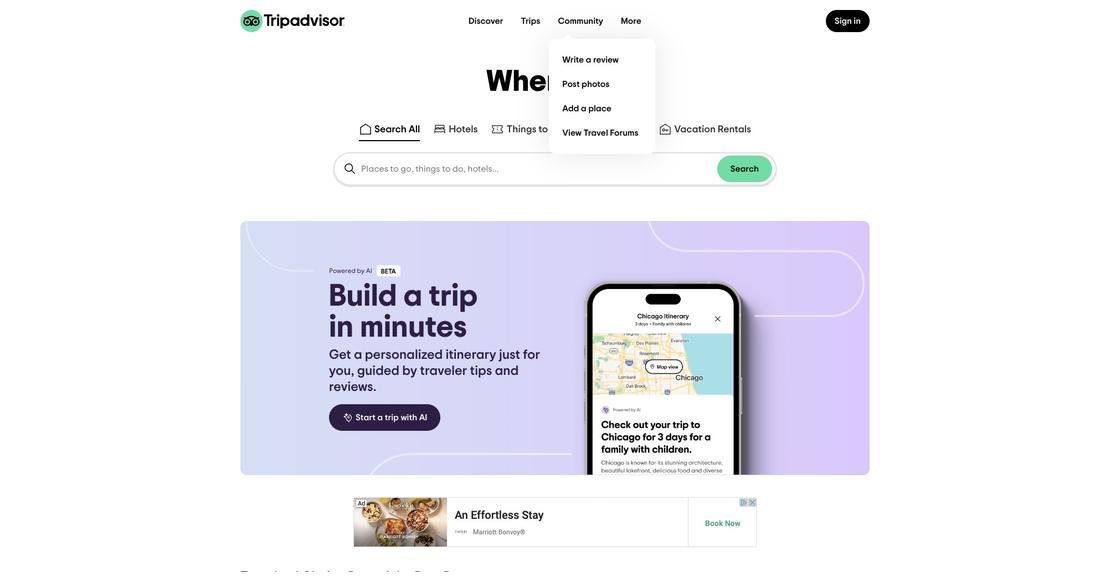 Task type: locate. For each thing, give the bounding box(es) containing it.
a for start
[[377, 413, 383, 422]]

search image
[[343, 162, 357, 176]]

a inside button
[[377, 413, 383, 422]]

a
[[586, 55, 591, 64], [581, 104, 587, 113], [404, 281, 422, 312], [354, 348, 362, 362], [377, 413, 383, 422]]

hotels
[[449, 125, 478, 135]]

traveler
[[420, 365, 467, 378]]

hotels button
[[431, 120, 480, 141]]

0 vertical spatial ai
[[366, 268, 372, 274]]

1 horizontal spatial by
[[402, 365, 417, 378]]

trip for minutes
[[429, 281, 478, 312]]

trip inside button
[[385, 413, 399, 422]]

0 horizontal spatial ai
[[366, 268, 372, 274]]

where to?
[[486, 67, 624, 97]]

search all button
[[357, 120, 422, 141]]

search search field containing search
[[335, 153, 776, 184]]

guided
[[357, 365, 400, 378]]

1 horizontal spatial search
[[730, 165, 759, 173]]

get
[[329, 348, 351, 362]]

discover
[[469, 17, 503, 25]]

trip
[[429, 281, 478, 312], [385, 413, 399, 422]]

rentals
[[718, 125, 751, 135]]

vacation rentals
[[674, 125, 751, 135]]

sign in
[[835, 17, 861, 25]]

search search field down to
[[361, 164, 717, 174]]

0 vertical spatial search
[[374, 125, 407, 135]]

for
[[523, 348, 540, 362]]

you,
[[329, 365, 354, 378]]

search left all
[[374, 125, 407, 135]]

itinerary
[[446, 348, 496, 362]]

search down 'rentals'
[[730, 165, 759, 173]]

community
[[558, 17, 603, 25]]

1 horizontal spatial ai
[[419, 413, 427, 422]]

post photos link
[[558, 72, 647, 96]]

menu
[[549, 39, 656, 154]]

Search search field
[[335, 153, 776, 184], [361, 164, 717, 174]]

a right "write" on the right
[[586, 55, 591, 64]]

to?
[[582, 67, 624, 97]]

place
[[588, 104, 612, 113]]

beta
[[381, 268, 396, 275]]

sign in link
[[826, 10, 870, 32]]

search search field down do
[[335, 153, 776, 184]]

1 horizontal spatial trip
[[429, 281, 478, 312]]

things to do link
[[491, 122, 563, 136]]

0 horizontal spatial trip
[[385, 413, 399, 422]]

in right sign
[[854, 17, 861, 25]]

things to do
[[507, 125, 563, 135]]

start
[[356, 413, 376, 422]]

search
[[374, 125, 407, 135], [730, 165, 759, 173]]

vacation
[[674, 125, 716, 135]]

1 vertical spatial in
[[329, 312, 354, 343]]

in up get
[[329, 312, 354, 343]]

where
[[486, 67, 576, 97]]

write a review
[[563, 55, 619, 64]]

hotels link
[[433, 122, 478, 136]]

menu containing write a review
[[549, 39, 656, 154]]

travel
[[584, 128, 608, 137]]

start a trip with ai button
[[329, 404, 441, 431]]

by right powered
[[357, 268, 365, 274]]

0 horizontal spatial in
[[329, 312, 354, 343]]

by
[[357, 268, 365, 274], [402, 365, 417, 378]]

add a place
[[563, 104, 612, 113]]

sign
[[835, 17, 852, 25]]

post
[[563, 79, 580, 88]]

start a trip with ai
[[356, 413, 427, 422]]

search all
[[374, 125, 420, 135]]

search inside search box
[[730, 165, 759, 173]]

ai right with
[[419, 413, 427, 422]]

do
[[550, 125, 563, 135]]

0 vertical spatial by
[[357, 268, 365, 274]]

by down the personalized
[[402, 365, 417, 378]]

more
[[621, 17, 641, 25]]

a right get
[[354, 348, 362, 362]]

discover button
[[460, 10, 512, 32]]

0 vertical spatial in
[[854, 17, 861, 25]]

view travel forums
[[563, 128, 639, 137]]

1 horizontal spatial in
[[854, 17, 861, 25]]

trip for ai
[[385, 413, 399, 422]]

a right start on the bottom left
[[377, 413, 383, 422]]

post photos
[[563, 79, 610, 88]]

1 vertical spatial trip
[[385, 413, 399, 422]]

with
[[401, 413, 417, 422]]

tab list
[[0, 118, 1110, 143]]

restaurants
[[591, 125, 646, 135]]

tab list containing search all
[[0, 118, 1110, 143]]

a right add
[[581, 104, 587, 113]]

search for search all
[[374, 125, 407, 135]]

ai left 'beta'
[[366, 268, 372, 274]]

search inside tab list
[[374, 125, 407, 135]]

ai
[[366, 268, 372, 274], [419, 413, 427, 422]]

a for build
[[404, 281, 422, 312]]

view travel forums link
[[558, 121, 647, 145]]

0 vertical spatial trip
[[429, 281, 478, 312]]

1 vertical spatial by
[[402, 365, 417, 378]]

a right build
[[404, 281, 422, 312]]

1 vertical spatial ai
[[419, 413, 427, 422]]

1 vertical spatial search
[[730, 165, 759, 173]]

a for add
[[581, 104, 587, 113]]

0 horizontal spatial search
[[374, 125, 407, 135]]

trip inside build a trip in minutes get a personalized itinerary just for you, guided by traveler tips and reviews.
[[429, 281, 478, 312]]

in
[[854, 17, 861, 25], [329, 312, 354, 343]]



Task type: describe. For each thing, give the bounding box(es) containing it.
a for write
[[586, 55, 591, 64]]

add a place link
[[558, 96, 647, 121]]

review
[[593, 55, 619, 64]]

more button
[[612, 10, 650, 32]]

powered by ai
[[329, 268, 372, 274]]

restaurants link
[[576, 122, 646, 136]]

trips button
[[512, 10, 549, 32]]

view
[[563, 128, 582, 137]]

add
[[563, 104, 579, 113]]

build a trip in minutes get a personalized itinerary just for you, guided by traveler tips and reviews.
[[329, 281, 540, 394]]

vacation rentals button
[[657, 120, 753, 141]]

minutes
[[360, 312, 467, 343]]

advertisement region
[[353, 497, 757, 547]]

and
[[495, 365, 519, 378]]

search for search
[[730, 165, 759, 173]]

ai inside start a trip with ai button
[[419, 413, 427, 422]]

powered
[[329, 268, 356, 274]]

things to do button
[[489, 120, 565, 141]]

photos
[[582, 79, 610, 88]]

build
[[329, 281, 397, 312]]

things
[[507, 125, 536, 135]]

to
[[539, 125, 548, 135]]

tips
[[470, 365, 492, 378]]

by inside build a trip in minutes get a personalized itinerary just for you, guided by traveler tips and reviews.
[[402, 365, 417, 378]]

community button
[[549, 10, 612, 32]]

vacation rentals link
[[659, 122, 751, 136]]

tripadvisor image
[[240, 10, 345, 32]]

write a review link
[[558, 48, 647, 72]]

trips
[[521, 17, 540, 25]]

forums
[[610, 128, 639, 137]]

search button
[[717, 156, 772, 182]]

reviews.
[[329, 381, 376, 394]]

restaurants button
[[574, 120, 648, 141]]

personalized
[[365, 348, 443, 362]]

all
[[409, 125, 420, 135]]

just
[[499, 348, 520, 362]]

0 horizontal spatial by
[[357, 268, 365, 274]]

in inside build a trip in minutes get a personalized itinerary just for you, guided by traveler tips and reviews.
[[329, 312, 354, 343]]

write
[[563, 55, 584, 64]]



